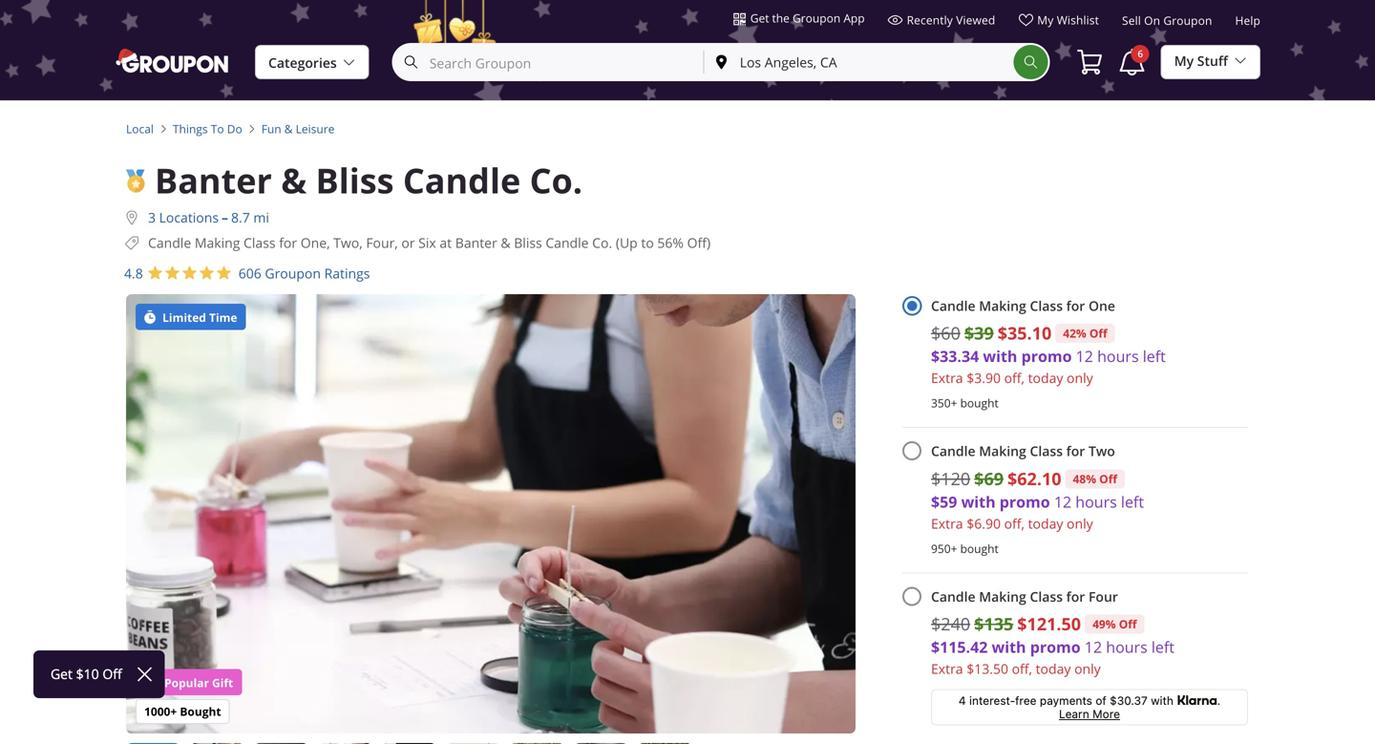 Task type: locate. For each thing, give the bounding box(es) containing it.
my left stuff
[[1174, 52, 1194, 70]]

of
[[1096, 694, 1107, 707]]

& right fun in the top left of the page
[[284, 121, 293, 137]]

1 extra from the top
[[931, 369, 963, 387]]

left inside $59 with promo 12 hours left
[[1121, 491, 1144, 512]]

off right '42%'
[[1090, 325, 1108, 342]]

& down fun & leisure link
[[281, 157, 307, 204]]

Search Groupon search field
[[392, 43, 1050, 81], [394, 45, 704, 79]]

4.8
[[124, 264, 143, 282]]

with
[[983, 346, 1018, 367], [961, 491, 996, 512], [992, 637, 1026, 658], [1151, 694, 1174, 707]]

0 vertical spatial 12
[[1076, 346, 1094, 366]]

12 down 49%
[[1085, 637, 1102, 657]]

off right 49%
[[1119, 616, 1137, 632]]

only for $35.10
[[1067, 369, 1093, 387]]

class up $121.50
[[1030, 588, 1063, 605]]

one
[[1089, 297, 1115, 315]]

extra $13.50 off, today only
[[931, 660, 1101, 678]]

groupon for the
[[793, 11, 841, 26]]

0 vertical spatial &
[[284, 121, 293, 137]]

2 vertical spatial hours
[[1106, 637, 1148, 657]]

0 vertical spatial left
[[1143, 346, 1166, 366]]

2 vertical spatial today
[[1036, 660, 1071, 678]]

off,
[[1004, 369, 1025, 387], [1004, 515, 1025, 532], [1012, 660, 1032, 678]]

0 vertical spatial my
[[1038, 12, 1054, 28]]

12 inside $59 with promo 12 hours left
[[1054, 491, 1072, 512]]

making up $35.10
[[979, 297, 1027, 315]]

48% off
[[1073, 471, 1117, 487]]

left for $35.10
[[1143, 346, 1166, 366]]

1 vertical spatial left
[[1121, 491, 1144, 512]]

1 horizontal spatial banter
[[455, 234, 497, 252]]

candle down 3 locations
[[148, 234, 191, 252]]

606
[[239, 264, 261, 282]]

with up 'extra $13.50 off, today only'
[[992, 637, 1026, 658]]

left for $62.10
[[1121, 491, 1144, 512]]

56%
[[657, 234, 684, 252]]

hours for $62.10
[[1076, 491, 1117, 512]]

candle for candle making class for one
[[931, 297, 976, 315]]

1 vertical spatial bought
[[960, 541, 999, 556]]

candle making class for one
[[931, 297, 1115, 315]]

0 vertical spatial today
[[1028, 369, 1063, 387]]

350+ bought
[[931, 396, 999, 411]]

candle making class for two
[[931, 442, 1115, 460]]

more
[[1093, 707, 1120, 721]]

2 bought from the top
[[960, 541, 999, 556]]

0 horizontal spatial co.
[[530, 157, 583, 204]]

candle making class for four
[[931, 588, 1118, 605]]

1 vertical spatial off
[[1099, 471, 1117, 487]]

0 vertical spatial hours
[[1098, 346, 1139, 366]]

groupon
[[793, 11, 841, 26], [1164, 13, 1213, 28], [265, 264, 321, 282]]

making up $135
[[979, 588, 1027, 605]]

local
[[126, 121, 154, 137]]

only up of
[[1075, 660, 1101, 678]]

2 extra from the top
[[931, 515, 963, 532]]

12 for $35.10
[[1076, 346, 1094, 366]]

sell on groupon
[[1122, 13, 1213, 28]]

1 vertical spatial 12
[[1054, 491, 1072, 512]]

$13.50
[[967, 660, 1009, 678]]

2 vertical spatial promo
[[1030, 637, 1081, 658]]

my left wishlist
[[1038, 12, 1054, 28]]

0 vertical spatial extra
[[931, 369, 963, 387]]

candle for candle making class for four
[[931, 588, 976, 605]]

making up $69
[[979, 442, 1027, 460]]

candle up $120
[[931, 442, 976, 460]]

0 horizontal spatial banter
[[155, 157, 272, 204]]

left inside $115.42 with promo 12 hours left
[[1152, 637, 1175, 657]]

3 extra from the top
[[931, 660, 963, 678]]

extra down $33.34
[[931, 369, 963, 387]]

42% off
[[1063, 325, 1108, 342]]

$60 $39
[[931, 321, 994, 345]]

1 vertical spatial banter
[[455, 234, 497, 252]]

my stuff
[[1174, 52, 1228, 70]]

off, for $62.10
[[1004, 515, 1025, 532]]

class up $35.10
[[1030, 297, 1063, 315]]

promo down the $62.10
[[1000, 491, 1050, 512]]

hours inside $59 with promo 12 hours left
[[1076, 491, 1117, 512]]

off for $121.50
[[1119, 616, 1137, 632]]

hours inside $115.42 with promo 12 hours left
[[1106, 637, 1148, 657]]

candle for candle making class for one, two, four, or six at banter & bliss candle co. (up to 56% off)
[[148, 234, 191, 252]]

at
[[440, 234, 452, 252]]

candle
[[403, 157, 521, 204], [148, 234, 191, 252], [546, 234, 589, 252], [931, 297, 976, 315], [931, 442, 976, 460], [931, 588, 976, 605]]

$30.37
[[1110, 694, 1148, 707]]

my wishlist link
[[1018, 12, 1099, 35]]

with right $30.37
[[1151, 694, 1174, 707]]

my stuff button
[[1161, 44, 1261, 79]]

recently viewed
[[907, 12, 996, 28]]

my
[[1038, 12, 1054, 28], [1174, 52, 1194, 70]]

my wishlist
[[1038, 12, 1099, 28]]

12 down 42% off
[[1076, 346, 1094, 366]]

do
[[227, 121, 242, 137]]

bought down $6.90
[[960, 541, 999, 556]]

class up the $62.10
[[1030, 442, 1063, 460]]

learn
[[1059, 707, 1090, 721]]

350+
[[931, 396, 957, 411]]

6 unread items element
[[1131, 45, 1150, 63]]

banter up the locations
[[155, 157, 272, 204]]

2 vertical spatial only
[[1075, 660, 1101, 678]]

$3.90
[[967, 369, 1001, 387]]

groupon right 'the'
[[793, 11, 841, 26]]

hours inside $33.34 with promo 12 hours left
[[1098, 346, 1139, 366]]

2 vertical spatial off
[[1119, 616, 1137, 632]]

candle up $240
[[931, 588, 976, 605]]

$135
[[974, 612, 1014, 636]]

&
[[284, 121, 293, 137], [281, 157, 307, 204], [501, 234, 511, 252]]

today for $121.50
[[1036, 660, 1071, 678]]

class down mi
[[244, 234, 276, 252]]

today down $59 with promo 12 hours left
[[1028, 515, 1063, 532]]

950+
[[931, 541, 957, 556]]

only
[[1067, 369, 1093, 387], [1067, 515, 1093, 532], [1075, 660, 1101, 678]]

two,
[[333, 234, 363, 252]]

1 vertical spatial only
[[1067, 515, 1093, 532]]

1 vertical spatial today
[[1028, 515, 1063, 532]]

2 horizontal spatial groupon
[[1164, 13, 1213, 28]]

1 vertical spatial off,
[[1004, 515, 1025, 532]]

0 vertical spatial off,
[[1004, 369, 1025, 387]]

bought down $3.90
[[960, 396, 999, 411]]

left
[[1143, 346, 1166, 366], [1121, 491, 1144, 512], [1152, 637, 1175, 657]]

hours down 49% off
[[1106, 637, 1148, 657]]

today for $35.10
[[1028, 369, 1063, 387]]

candle up the at
[[403, 157, 521, 204]]

today down $33.34 with promo 12 hours left
[[1028, 369, 1063, 387]]

0 vertical spatial promo
[[1022, 346, 1072, 367]]

for left two
[[1067, 442, 1085, 460]]

2 vertical spatial 12
[[1085, 637, 1102, 657]]

0 horizontal spatial my
[[1038, 12, 1054, 28]]

12 inside $33.34 with promo 12 hours left
[[1076, 346, 1094, 366]]

popular gift
[[161, 675, 233, 691]]

things to do link
[[173, 120, 242, 138]]

bought
[[960, 396, 999, 411], [960, 541, 999, 556]]

get the groupon app button
[[733, 10, 865, 27]]

12
[[1076, 346, 1094, 366], [1054, 491, 1072, 512], [1085, 637, 1102, 657]]

1 vertical spatial promo
[[1000, 491, 1050, 512]]

sell on groupon link
[[1122, 13, 1213, 35]]

only for $121.50
[[1075, 660, 1101, 678]]

1 bought from the top
[[960, 396, 999, 411]]

1 horizontal spatial my
[[1174, 52, 1194, 70]]

Los Angeles, CA search field
[[705, 45, 1014, 79]]

1 vertical spatial co.
[[592, 234, 612, 252]]

hours
[[1098, 346, 1139, 366], [1076, 491, 1117, 512], [1106, 637, 1148, 657]]

for left one on the top right of the page
[[1067, 297, 1085, 315]]

co.
[[530, 157, 583, 204], [592, 234, 612, 252]]

8.7 mi
[[231, 209, 269, 226]]

4 interest-free payments of $30.37 with klarna . learn more
[[959, 693, 1221, 721]]

0 vertical spatial bought
[[960, 396, 999, 411]]

promo down $121.50
[[1030, 637, 1081, 658]]

left inside $33.34 with promo 12 hours left
[[1143, 346, 1166, 366]]

things
[[173, 121, 208, 137]]

.
[[1217, 694, 1221, 707]]

today down $115.42 with promo 12 hours left
[[1036, 660, 1071, 678]]

candle up the $60
[[931, 297, 976, 315]]

12 down the $62.10
[[1054, 491, 1072, 512]]

for left four
[[1067, 588, 1085, 605]]

extra down $115.42
[[931, 660, 963, 678]]

1 vertical spatial bliss
[[514, 234, 542, 252]]

1 horizontal spatial groupon
[[793, 11, 841, 26]]

0 vertical spatial only
[[1067, 369, 1093, 387]]

with up extra $3.90 off, today only on the right of the page
[[983, 346, 1018, 367]]

for for $69
[[1067, 442, 1085, 460]]

hours down 48% off
[[1076, 491, 1117, 512]]

bliss
[[316, 157, 394, 204], [514, 234, 542, 252]]

off, up free
[[1012, 660, 1032, 678]]

& right the at
[[501, 234, 511, 252]]

making
[[195, 234, 240, 252], [979, 297, 1027, 315], [979, 442, 1027, 460], [979, 588, 1027, 605]]

0 vertical spatial off
[[1090, 325, 1108, 342]]

groupon down the one,
[[265, 264, 321, 282]]

class for $39
[[1030, 297, 1063, 315]]

1 vertical spatial extra
[[931, 515, 963, 532]]

bought
[[180, 703, 221, 720]]

2 vertical spatial left
[[1152, 637, 1175, 657]]

6
[[1138, 47, 1143, 60]]

0 horizontal spatial bliss
[[316, 157, 394, 204]]

off right 48%
[[1099, 471, 1117, 487]]

3
[[148, 209, 156, 226]]

off, right $3.90
[[1004, 369, 1025, 387]]

$69
[[974, 467, 1004, 490]]

bliss up two, on the left of the page
[[316, 157, 394, 204]]

606 groupon ratings
[[239, 264, 370, 282]]

2 vertical spatial off,
[[1012, 660, 1032, 678]]

4
[[959, 694, 966, 707]]

1 horizontal spatial bliss
[[514, 234, 542, 252]]

today
[[1028, 369, 1063, 387], [1028, 515, 1063, 532], [1036, 660, 1071, 678]]

for for $39
[[1067, 297, 1085, 315]]

1 vertical spatial &
[[281, 157, 307, 204]]

search element
[[1014, 45, 1048, 79]]

1 vertical spatial hours
[[1076, 491, 1117, 512]]

950+ bought
[[931, 541, 999, 556]]

groupon inside button
[[793, 11, 841, 26]]

on
[[1144, 13, 1161, 28]]

four,
[[366, 234, 398, 252]]

with up $6.90
[[961, 491, 996, 512]]

2 vertical spatial &
[[501, 234, 511, 252]]

banter right the at
[[455, 234, 497, 252]]

49% off
[[1093, 616, 1137, 632]]

locations
[[159, 209, 219, 226]]

12 inside $115.42 with promo 12 hours left
[[1085, 637, 1102, 657]]

sell
[[1122, 13, 1141, 28]]

hours for $121.50
[[1106, 637, 1148, 657]]

bliss right the at
[[514, 234, 542, 252]]

my inside button
[[1174, 52, 1194, 70]]

hours for $35.10
[[1098, 346, 1139, 366]]

promo down $35.10
[[1022, 346, 1072, 367]]

only down 48%
[[1067, 515, 1093, 532]]

1 vertical spatial my
[[1174, 52, 1194, 70]]

groupon right on
[[1164, 13, 1213, 28]]

extra down $59
[[931, 515, 963, 532]]

today for $62.10
[[1028, 515, 1063, 532]]

& for fun
[[284, 121, 293, 137]]

$121.50
[[1017, 612, 1081, 636]]

0 vertical spatial banter
[[155, 157, 272, 204]]

recently viewed link
[[888, 12, 996, 35]]

stuff
[[1197, 52, 1228, 70]]

off, right $6.90
[[1004, 515, 1025, 532]]

only down $33.34 with promo 12 hours left
[[1067, 369, 1093, 387]]

candle left (up
[[546, 234, 589, 252]]

2 vertical spatial extra
[[931, 660, 963, 678]]

hours down 42% off
[[1098, 346, 1139, 366]]

$6.90
[[967, 515, 1001, 532]]

viewed
[[956, 12, 996, 28]]



Task type: describe. For each thing, give the bounding box(es) containing it.
0 vertical spatial bliss
[[316, 157, 394, 204]]

learn more button
[[1059, 707, 1120, 721]]

candle for candle making class for two
[[931, 442, 976, 460]]

8.7
[[231, 209, 250, 226]]

get the groupon app
[[750, 11, 865, 26]]

only for $62.10
[[1067, 515, 1093, 532]]

fun & leisure
[[261, 121, 335, 137]]

$120
[[931, 467, 971, 490]]

extra for $135
[[931, 660, 963, 678]]

categories button
[[255, 45, 369, 80]]

49%
[[1093, 616, 1116, 632]]

with inside 4 interest-free payments of $30.37 with klarna . learn more
[[1151, 694, 1174, 707]]

$59 with promo 12 hours left
[[931, 491, 1144, 512]]

two
[[1089, 442, 1115, 460]]

off, for $121.50
[[1012, 660, 1032, 678]]

leisure
[[296, 121, 335, 137]]

$39
[[965, 321, 994, 345]]

the
[[772, 11, 790, 26]]

with for $39
[[983, 346, 1018, 367]]

promo for $62.10
[[1000, 491, 1050, 512]]

making for $69
[[979, 442, 1027, 460]]

3 locations
[[148, 209, 219, 226]]

candle making class for one, two, four, or six at banter & bliss candle co. (up to 56% off)
[[148, 234, 711, 252]]

for for $135
[[1067, 588, 1085, 605]]

klarna
[[1177, 693, 1217, 708]]

fun & leisure link
[[261, 120, 335, 138]]

$35.10
[[998, 321, 1052, 345]]

48%
[[1073, 471, 1096, 487]]

local link
[[126, 120, 154, 138]]

6 button
[[1115, 45, 1150, 79]]

$33.34
[[931, 346, 979, 367]]

my for my stuff
[[1174, 52, 1194, 70]]

off for $35.10
[[1090, 325, 1108, 342]]

limited
[[162, 309, 206, 325]]

app
[[844, 11, 865, 26]]

extra for $69
[[931, 515, 963, 532]]

$60
[[931, 321, 961, 344]]

ratings
[[324, 264, 370, 282]]

subtitle info image
[[124, 210, 139, 225]]

off, for $35.10
[[1004, 369, 1025, 387]]

free
[[1015, 694, 1037, 707]]

extra $6.90 off, today only
[[931, 515, 1093, 532]]

bought for $69
[[960, 541, 999, 556]]

fun
[[261, 121, 281, 137]]

42%
[[1063, 325, 1087, 342]]

off for $62.10
[[1099, 471, 1117, 487]]

1000+ bought
[[144, 703, 221, 720]]

with for $69
[[961, 491, 996, 512]]

subtitle info image
[[124, 235, 139, 251]]

get
[[750, 11, 769, 26]]

& for banter
[[281, 157, 307, 204]]

limited time
[[160, 309, 237, 325]]

my for my wishlist
[[1038, 12, 1054, 28]]

off)
[[687, 234, 711, 252]]

mi
[[253, 209, 269, 226]]

interest-
[[969, 694, 1015, 707]]

extra for $39
[[931, 369, 963, 387]]

class for $135
[[1030, 588, 1063, 605]]

12 for $121.50
[[1085, 637, 1102, 657]]

left for $121.50
[[1152, 637, 1175, 657]]

$62.10
[[1008, 467, 1062, 490]]

making for $135
[[979, 588, 1027, 605]]

help link
[[1235, 13, 1261, 35]]

$120 $69
[[931, 467, 1004, 490]]

time
[[209, 309, 237, 325]]

promo for $121.50
[[1030, 637, 1081, 658]]

$59
[[931, 491, 957, 512]]

to
[[211, 121, 224, 137]]

banter & bliss candle co.
[[155, 157, 583, 204]]

$115.42
[[931, 637, 988, 658]]

1000+
[[144, 703, 177, 720]]

payments
[[1040, 694, 1093, 707]]

$240 $135
[[931, 612, 1014, 636]]

groupon for on
[[1164, 13, 1213, 28]]

four
[[1089, 588, 1118, 605]]

popular
[[164, 675, 209, 691]]

class for $69
[[1030, 442, 1063, 460]]

categories
[[268, 54, 337, 72]]

top rated merchant image
[[124, 169, 147, 192]]

for left the one,
[[279, 234, 297, 252]]

help
[[1235, 13, 1261, 28]]

extra $3.90 off, today only
[[931, 369, 1093, 387]]

with for $135
[[992, 637, 1026, 658]]

1 horizontal spatial co.
[[592, 234, 612, 252]]

making for $39
[[979, 297, 1027, 315]]

gift
[[212, 675, 233, 691]]

one,
[[301, 234, 330, 252]]

wishlist
[[1057, 12, 1099, 28]]

6 button
[[1117, 45, 1150, 79]]

$33.34 with promo 12 hours left
[[931, 346, 1166, 367]]

groupon image
[[115, 47, 232, 74]]

search image
[[1024, 54, 1039, 70]]

0 horizontal spatial groupon
[[265, 264, 321, 282]]

promo for $35.10
[[1022, 346, 1072, 367]]

bought for $39
[[960, 396, 999, 411]]

0 vertical spatial co.
[[530, 157, 583, 204]]

to
[[641, 234, 654, 252]]

12 for $62.10
[[1054, 491, 1072, 512]]

$240
[[931, 612, 971, 635]]

six
[[419, 234, 436, 252]]

making down 8.7
[[195, 234, 240, 252]]



Task type: vqa. For each thing, say whether or not it's contained in the screenshot.
the top arrow down large icon
no



